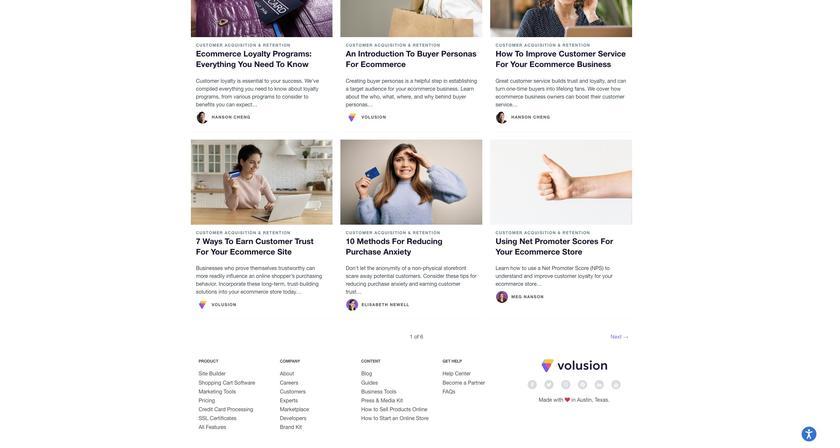 Task type: describe. For each thing, give the bounding box(es) containing it.
an
[[346, 49, 356, 58]]

newell
[[390, 302, 410, 307]]

store inside blog guides business tools press & media kit how to sell products online how to start an online store
[[416, 415, 429, 421]]

blog link
[[361, 371, 372, 377]]

1
[[410, 334, 413, 340]]

careers link
[[280, 380, 298, 386]]

press
[[361, 398, 374, 404]]

& for scores
[[558, 230, 561, 235]]

to left start
[[374, 415, 378, 421]]

building
[[300, 281, 319, 287]]

0 vertical spatial online
[[412, 407, 427, 412]]

customer inside don't let the anonymity of a non-physical storefront scare away potential customers. consider these tips for reducing purchase anxiety and earning customer trust…
[[438, 281, 461, 287]]

site inside customer acquisition & retention 7 ways to earn customer trust for your ecommerce site
[[277, 247, 292, 256]]

behind
[[435, 94, 451, 99]]

1 horizontal spatial in
[[572, 397, 576, 403]]

programs,
[[196, 94, 220, 99]]

businesses
[[196, 265, 223, 271]]

features
[[206, 424, 226, 430]]

to inside customer acquisition & retention 7 ways to earn customer trust for your ecommerce site
[[225, 237, 234, 246]]

using
[[496, 237, 517, 246]]

volusion for ecommerce
[[362, 115, 386, 120]]

for inside customer acquisition & retention 10 methods for reducing purchase anxiety
[[392, 237, 405, 246]]

nanson
[[524, 294, 544, 299]]

creating
[[346, 78, 366, 84]]

follow volusion on twitter image
[[547, 382, 552, 387]]

and inside don't let the anonymity of a non-physical storefront scare away potential customers. consider these tips for reducing purchase anxiety and earning customer trust…
[[409, 281, 418, 287]]

for inside don't let the anonymity of a non-physical storefront scare away potential customers. consider these tips for reducing purchase anxiety and earning customer trust…
[[470, 273, 477, 279]]

ecommerce inside 'customer acquisition & retention an introduction to buyer personas for ecommerce'
[[361, 60, 406, 69]]

texas.
[[595, 397, 610, 403]]

0 horizontal spatial you
[[216, 101, 225, 107]]

expect…
[[236, 101, 257, 107]]

anxiety
[[383, 247, 411, 256]]

developers link
[[280, 415, 306, 421]]

hanson cheng for need
[[212, 115, 251, 120]]

understand
[[496, 273, 522, 279]]

your inside customer loyalty is essential to your success. we've compiled everything you need to know about loyalty programs, from various programs to consider to benefits you can expect…
[[271, 78, 281, 84]]

customer acquisition & retention ecommerce loyalty programs: everything you need to know
[[196, 43, 312, 69]]

target
[[350, 86, 364, 92]]

hanson cheng link for need
[[196, 111, 251, 124]]

loyalty,
[[590, 78, 606, 84]]

acquisition for net
[[524, 230, 556, 235]]

become a partner link
[[443, 380, 485, 386]]

of inside don't let the anonymity of a non-physical storefront scare away potential customers. consider these tips for reducing purchase anxiety and earning customer trust…
[[402, 265, 406, 271]]

how inside great customer service builds trust and loyalty, and can turn one-time buyers into lifelong fans. we cover how ecommerce business owners can boost their customer service…
[[611, 86, 621, 92]]

company
[[280, 359, 300, 364]]

meg nanson link
[[496, 291, 544, 304]]

about careers customers experts marketplace developers brand kit
[[280, 371, 309, 430]]

all
[[199, 424, 204, 430]]

lifelong
[[557, 86, 573, 92]]

marketplace link
[[280, 407, 309, 412]]

for inside learn how to use a net promoter score (nps) to understand and improve customer loyalty for your ecommerce store…
[[595, 273, 601, 279]]

retention for everything
[[263, 43, 291, 48]]

6
[[420, 334, 423, 340]]

retention for buyer
[[413, 43, 440, 48]]

and up 'cover'
[[607, 78, 616, 84]]

ecommerce inside learn how to use a net promoter score (nps) to understand and improve customer loyalty for your ecommerce store…
[[496, 281, 523, 287]]

long-
[[262, 281, 274, 287]]

acquisition for to
[[524, 43, 556, 48]]

follow volusion on pinterest image
[[580, 382, 585, 387]]

to inside customer acquisition & retention how to improve customer service for your ecommerce business
[[515, 49, 524, 58]]

to left sell on the left bottom
[[374, 407, 378, 412]]

today…
[[283, 289, 302, 295]]

builds
[[552, 78, 566, 84]]

turn
[[496, 86, 505, 92]]

these inside businesses who prove themselves trustworthy can more readily influence an online shopper's purchasing behavior. incorporate these long-term, trust-building solutions into your ecommerce store today…
[[247, 281, 260, 287]]

acquisition for loyalty
[[225, 43, 257, 48]]

2 vertical spatial how
[[361, 415, 372, 421]]

store inside customer acquisition & retention using net promoter scores for your ecommerce store
[[562, 247, 582, 256]]

loyalty
[[243, 49, 271, 58]]

how inside learn how to use a net promoter score (nps) to understand and improve customer loyalty for your ecommerce store…
[[511, 265, 520, 271]]

these inside don't let the anonymity of a non-physical storefront scare away potential customers. consider these tips for reducing purchase anxiety and earning customer trust…
[[446, 273, 459, 279]]

retention for scores
[[563, 230, 590, 235]]

improve
[[526, 49, 557, 58]]

using net promoter scores for your ecommerce store image
[[490, 140, 632, 225]]

guides link
[[361, 380, 378, 386]]

buyer
[[417, 49, 439, 58]]

business.
[[437, 86, 459, 92]]

1 vertical spatial how
[[361, 407, 372, 412]]

made with
[[539, 397, 565, 403]]

how to start an online store link
[[361, 415, 429, 421]]

you
[[238, 60, 252, 69]]

customer inside learn how to use a net promoter score (nps) to understand and improve customer loyalty for your ecommerce store…
[[555, 273, 577, 279]]

customer acquisition & retention an introduction to buyer personas for ecommerce
[[346, 43, 477, 69]]

heart image
[[565, 397, 570, 402]]

volusion link for for
[[196, 299, 237, 312]]

ecommerce inside customer acquisition & retention how to improve customer service for your ecommerce business
[[530, 60, 575, 69]]

into inside businesses who prove themselves trustworthy can more readily influence an online shopper's purchasing behavior. incorporate these long-term, trust-building solutions into your ecommerce store today…
[[219, 289, 227, 295]]

0 vertical spatial loyalty
[[221, 78, 236, 84]]

about inside customer loyalty is essential to your success. we've compiled everything you need to know about loyalty programs, from various programs to consider to benefits you can expect…
[[288, 86, 302, 92]]

the inside 'creating buyer personas is a helpful step in establishing a target audience for your ecommerce business. learn about the who, what, where, and why behind buyer personas…'
[[361, 94, 368, 99]]

& inside blog guides business tools press & media kit how to sell products online how to start an online store
[[376, 398, 379, 404]]

to right (nps) at the bottom right of the page
[[605, 265, 610, 271]]

trust
[[295, 237, 314, 246]]

a inside help center become a partner faqs
[[464, 380, 467, 386]]

& for earn
[[258, 230, 261, 235]]

marketing tools link
[[199, 389, 236, 395]]

incorporate
[[219, 281, 246, 287]]

1 vertical spatial online
[[400, 415, 415, 421]]

hanson cheng for for
[[512, 115, 550, 120]]

pagination navigation
[[189, 330, 634, 344]]

and inside 'creating buyer personas is a helpful step in establishing a target audience for your ecommerce business. learn about the who, what, where, and why behind buyer personas…'
[[414, 94, 423, 99]]

trustworthy
[[278, 265, 305, 271]]

for inside 'customer acquisition & retention an introduction to buyer personas for ecommerce'
[[346, 60, 358, 69]]

follow volusion on facebook image
[[531, 382, 534, 387]]

for inside customer acquisition & retention how to improve customer service for your ecommerce business
[[496, 60, 508, 69]]

7 ways to earn customer trust for your ecommerce site image
[[191, 140, 333, 225]]

business inside customer acquisition & retention how to improve customer service for your ecommerce business
[[577, 60, 611, 69]]

customer acquisition & retention using net promoter scores for your ecommerce store
[[496, 230, 613, 256]]

shopping
[[199, 380, 221, 386]]

ecommerce inside customer acquisition & retention using net promoter scores for your ecommerce store
[[515, 247, 560, 256]]

cover
[[597, 86, 610, 92]]

themselves
[[250, 265, 277, 271]]

to right consider
[[304, 94, 309, 99]]

how inside customer acquisition & retention how to improve customer service for your ecommerce business
[[496, 49, 513, 58]]

credit card processing link
[[199, 407, 253, 412]]

don't
[[346, 265, 359, 271]]

& for everything
[[258, 43, 261, 48]]

how to improve customer service for your ecommerce business image
[[490, 0, 632, 37]]

more
[[196, 273, 208, 279]]

business inside blog guides business tools press & media kit how to sell products online how to start an online store
[[361, 389, 383, 395]]

ssl
[[199, 415, 208, 421]]

use
[[528, 265, 536, 271]]

next →
[[611, 334, 629, 340]]

term,
[[274, 281, 286, 287]]

service
[[534, 78, 550, 84]]

& for customer
[[558, 43, 561, 48]]

promoter for scores
[[535, 237, 570, 246]]

next → link
[[607, 331, 632, 343]]

volusion link for ecommerce
[[346, 111, 386, 124]]

success.
[[282, 78, 303, 84]]

into inside great customer service builds trust and loyalty, and can turn one-time buyers into lifelong fans. we cover how ecommerce business owners can boost their customer service…
[[546, 86, 555, 92]]

acquisition for methods
[[375, 230, 406, 235]]

shopper's
[[272, 273, 295, 279]]

business tools link
[[361, 389, 396, 395]]

careers
[[280, 380, 298, 386]]

about
[[280, 371, 294, 377]]

your inside customer acquisition & retention using net promoter scores for your ecommerce store
[[496, 247, 513, 256]]

0 vertical spatial you
[[245, 86, 254, 92]]

tools inside blog guides business tools press & media kit how to sell products online how to start an online store
[[384, 389, 396, 395]]

help inside help center become a partner faqs
[[443, 371, 454, 377]]

hanson for need
[[212, 115, 232, 120]]

a inside don't let the anonymity of a non-physical storefront scare away potential customers. consider these tips for reducing purchase anxiety and earning customer trust…
[[408, 265, 411, 271]]

can right loyalty,
[[618, 78, 626, 84]]

ecommerce loyalty programs: everything you need to know image
[[191, 0, 333, 37]]

customer acquisition & retention 7 ways to earn customer trust for your ecommerce site
[[196, 230, 314, 256]]

help center become a partner faqs
[[443, 371, 485, 395]]

acquisition for ways
[[225, 230, 257, 235]]

audience
[[365, 86, 387, 92]]

sell
[[380, 407, 388, 412]]

learn inside learn how to use a net promoter score (nps) to understand and improve customer loyalty for your ecommerce store…
[[496, 265, 509, 271]]

shopping cart software link
[[199, 380, 255, 386]]

card
[[214, 407, 226, 412]]

time
[[517, 86, 527, 92]]

where,
[[397, 94, 413, 99]]

your inside customer acquisition & retention how to improve customer service for your ecommerce business
[[510, 60, 527, 69]]

with
[[554, 397, 563, 403]]

developers
[[280, 415, 306, 421]]

net for a
[[542, 265, 550, 271]]

ways
[[203, 237, 223, 246]]

a left target
[[346, 86, 349, 92]]

customer for to
[[196, 78, 219, 84]]

follow volusion on linkedin image
[[597, 382, 602, 387]]

business
[[525, 94, 546, 99]]

methods
[[357, 237, 390, 246]]

retention for earn
[[263, 230, 291, 235]]

customers link
[[280, 389, 306, 395]]



Task type: vqa. For each thing, say whether or not it's contained in the screenshot.
pro
no



Task type: locate. For each thing, give the bounding box(es) containing it.
1 horizontal spatial volusion link
[[346, 111, 386, 124]]

net inside customer acquisition & retention using net promoter scores for your ecommerce store
[[520, 237, 533, 246]]

hanson down service…
[[512, 115, 532, 120]]

0 vertical spatial an
[[249, 273, 255, 279]]

1 horizontal spatial hanson cheng link
[[496, 111, 550, 124]]

tools inside site builder shopping cart software marketing tools pricing credit card processing ssl certificates all features
[[224, 389, 236, 395]]

customer down score
[[555, 273, 577, 279]]

0 horizontal spatial into
[[219, 289, 227, 295]]

1 vertical spatial into
[[219, 289, 227, 295]]

1 vertical spatial volusion
[[212, 302, 237, 307]]

0 horizontal spatial site
[[199, 371, 208, 377]]

1 horizontal spatial is
[[405, 78, 409, 84]]

hanson cheng down expect…
[[212, 115, 251, 120]]

customer
[[196, 43, 223, 48], [346, 43, 373, 48], [496, 43, 523, 48], [559, 49, 596, 58], [196, 78, 219, 84], [196, 230, 223, 235], [346, 230, 373, 235], [496, 230, 523, 235], [255, 237, 293, 246]]

volusion down the personas…
[[362, 115, 386, 120]]

get help
[[443, 359, 462, 364]]

0 vertical spatial how
[[611, 86, 621, 92]]

trust…
[[346, 289, 362, 295]]

an left online
[[249, 273, 255, 279]]

ecommerce inside 'creating buyer personas is a helpful step in establishing a target audience for your ecommerce business. learn about the who, what, where, and why behind buyer personas…'
[[408, 86, 435, 92]]

ecommerce down long-
[[241, 289, 268, 295]]

2 cheng from the left
[[533, 115, 550, 120]]

volusion for for
[[212, 302, 237, 307]]

customers.
[[396, 273, 422, 279]]

store…
[[525, 281, 542, 287]]

1 vertical spatial volusion link
[[196, 299, 237, 312]]

your inside learn how to use a net promoter score (nps) to understand and improve customer loyalty for your ecommerce store…
[[602, 273, 613, 279]]

cheng for need
[[234, 115, 251, 120]]

ecommerce up use
[[515, 247, 560, 256]]

online right products
[[412, 407, 427, 412]]

business down guides
[[361, 389, 383, 395]]

0 horizontal spatial how
[[511, 265, 520, 271]]

trust-
[[287, 281, 300, 287]]

1 vertical spatial of
[[414, 334, 419, 340]]

1 tools from the left
[[224, 389, 236, 395]]

loyalty inside learn how to use a net promoter score (nps) to understand and improve customer loyalty for your ecommerce store…
[[578, 273, 593, 279]]

0 horizontal spatial loyalty
[[221, 78, 236, 84]]

1 horizontal spatial site
[[277, 247, 292, 256]]

your down "using"
[[496, 247, 513, 256]]

0 horizontal spatial buyer
[[367, 78, 380, 84]]

10
[[346, 237, 355, 246]]

hanson cheng link
[[196, 111, 251, 124], [496, 111, 550, 124]]

follow volusion on instagram image
[[564, 382, 568, 387]]

1 is from the left
[[237, 78, 241, 84]]

about down success. at the top left of page
[[288, 86, 302, 92]]

loyalty
[[221, 78, 236, 84], [303, 86, 319, 92], [578, 273, 593, 279]]

ecommerce down helpful
[[408, 86, 435, 92]]

1 horizontal spatial buyer
[[453, 94, 466, 99]]

0 horizontal spatial net
[[520, 237, 533, 246]]

is right "personas"
[[405, 78, 409, 84]]

one-
[[507, 86, 517, 92]]

we've
[[305, 78, 319, 84]]

to right need
[[268, 86, 273, 92]]

customer inside 'customer acquisition & retention an introduction to buyer personas for ecommerce'
[[346, 43, 373, 48]]

the
[[361, 94, 368, 99], [367, 265, 375, 271]]

& inside customer acquisition & retention how to improve customer service for your ecommerce business
[[558, 43, 561, 48]]

for inside customer acquisition & retention using net promoter scores for your ecommerce store
[[601, 237, 613, 246]]

next
[[611, 334, 622, 340]]

0 vertical spatial in
[[443, 78, 448, 84]]

& inside customer acquisition & retention ecommerce loyalty programs: everything you need to know
[[258, 43, 261, 48]]

how up understand at the bottom of the page
[[511, 265, 520, 271]]

customer acquisition & retention how to improve customer service for your ecommerce business
[[496, 43, 626, 69]]

reducing
[[407, 237, 443, 246]]

service…
[[496, 101, 518, 107]]

0 vertical spatial into
[[546, 86, 555, 92]]

for inside 'creating buyer personas is a helpful step in establishing a target audience for your ecommerce business. learn about the who, what, where, and why behind buyer personas…'
[[388, 86, 394, 92]]

loyalty down score
[[578, 273, 593, 279]]

for down 7
[[196, 247, 209, 256]]

a right use
[[538, 265, 541, 271]]

0 vertical spatial how
[[496, 49, 513, 58]]

0 horizontal spatial hanson cheng link
[[196, 111, 251, 124]]

1 vertical spatial help
[[443, 371, 454, 377]]

of inside pagination navigation
[[414, 334, 419, 340]]

promoter inside learn how to use a net promoter score (nps) to understand and improve customer loyalty for your ecommerce store…
[[552, 265, 574, 271]]

retention inside customer acquisition & retention 7 ways to earn customer trust for your ecommerce site
[[263, 230, 291, 235]]

loyalty up the everything
[[221, 78, 236, 84]]

help center link
[[443, 371, 471, 377]]

for up the great
[[496, 60, 508, 69]]

personas
[[382, 78, 404, 84]]

your up the where,
[[396, 86, 406, 92]]

what,
[[383, 94, 395, 99]]

partner
[[468, 380, 485, 386]]

your
[[510, 60, 527, 69], [211, 247, 228, 256], [496, 247, 513, 256]]

customer inside customer acquisition & retention using net promoter scores for your ecommerce store
[[496, 230, 523, 235]]

in inside 'creating buyer personas is a helpful step in establishing a target audience for your ecommerce business. learn about the who, what, where, and why behind buyer personas…'
[[443, 78, 448, 84]]

of up customers.
[[402, 265, 406, 271]]

the inside don't let the anonymity of a non-physical storefront scare away potential customers. consider these tips for reducing purchase anxiety and earning customer trust…
[[367, 265, 375, 271]]

net inside learn how to use a net promoter score (nps) to understand and improve customer loyalty for your ecommerce store…
[[542, 265, 550, 271]]

how to sell products online link
[[361, 407, 427, 412]]

0 vertical spatial store
[[562, 247, 582, 256]]

to up need
[[264, 78, 269, 84]]

ecommerce inside great customer service builds trust and loyalty, and can turn one-time buyers into lifelong fans. we cover how ecommerce business owners can boost their customer service…
[[496, 94, 523, 99]]

retention inside customer acquisition & retention how to improve customer service for your ecommerce business
[[563, 43, 590, 48]]

customer for 7
[[196, 230, 223, 235]]

your down improve
[[510, 60, 527, 69]]

0 horizontal spatial volusion
[[212, 302, 237, 307]]

and inside learn how to use a net promoter score (nps) to understand and improve customer loyalty for your ecommerce store…
[[524, 273, 533, 279]]

personas
[[441, 49, 477, 58]]

2 tools from the left
[[384, 389, 396, 395]]

store down scores
[[562, 247, 582, 256]]

customer for how
[[496, 43, 523, 48]]

retention inside customer acquisition & retention 10 methods for reducing purchase anxiety
[[413, 230, 440, 235]]

establishing
[[449, 78, 477, 84]]

1 vertical spatial loyalty
[[303, 86, 319, 92]]

1 horizontal spatial into
[[546, 86, 555, 92]]

hanson cheng link for for
[[496, 111, 550, 124]]

1 horizontal spatial business
[[577, 60, 611, 69]]

1 vertical spatial an
[[392, 415, 398, 421]]

buyer
[[367, 78, 380, 84], [453, 94, 466, 99]]

ecommerce
[[408, 86, 435, 92], [496, 94, 523, 99], [496, 281, 523, 287], [241, 289, 268, 295]]

0 vertical spatial kit
[[397, 398, 403, 404]]

ecommerce
[[196, 49, 241, 58], [361, 60, 406, 69], [530, 60, 575, 69], [230, 247, 275, 256], [515, 247, 560, 256]]

into up owners
[[546, 86, 555, 92]]

faqs link
[[443, 389, 455, 395]]

help up become
[[443, 371, 454, 377]]

how
[[496, 49, 513, 58], [361, 407, 372, 412], [361, 415, 372, 421]]

promoter inside customer acquisition & retention using net promoter scores for your ecommerce store
[[535, 237, 570, 246]]

net for using
[[520, 237, 533, 246]]

can down from
[[226, 101, 235, 107]]

software
[[234, 380, 255, 386]]

customer loyalty is essential to your success. we've compiled everything you need to know about loyalty programs, from various programs to consider to benefits you can expect…
[[196, 78, 319, 107]]

0 vertical spatial site
[[277, 247, 292, 256]]

become
[[443, 380, 462, 386]]

0 horizontal spatial learn
[[461, 86, 474, 92]]

1 hanson cheng from the left
[[212, 115, 251, 120]]

net up improve at right bottom
[[542, 265, 550, 271]]

site inside site builder shopping cart software marketing tools pricing credit card processing ssl certificates all features
[[199, 371, 208, 377]]

0 vertical spatial the
[[361, 94, 368, 99]]

2 vertical spatial loyalty
[[578, 273, 593, 279]]

for up anxiety
[[392, 237, 405, 246]]

0 vertical spatial net
[[520, 237, 533, 246]]

1 horizontal spatial these
[[446, 273, 459, 279]]

1 horizontal spatial of
[[414, 334, 419, 340]]

0 horizontal spatial hanson
[[212, 115, 232, 120]]

and left why
[[414, 94, 423, 99]]

online down products
[[400, 415, 415, 421]]

& inside customer acquisition & retention 7 ways to earn customer trust for your ecommerce site
[[258, 230, 261, 235]]

1 vertical spatial promoter
[[552, 265, 574, 271]]

0 horizontal spatial business
[[361, 389, 383, 395]]

for down the an
[[346, 60, 358, 69]]

the up the personas…
[[361, 94, 368, 99]]

retention inside customer acquisition & retention using net promoter scores for your ecommerce store
[[563, 230, 590, 235]]

1 horizontal spatial cheng
[[533, 115, 550, 120]]

1 vertical spatial these
[[247, 281, 260, 287]]

these down storefront
[[446, 273, 459, 279]]

1 vertical spatial net
[[542, 265, 550, 271]]

1 horizontal spatial how
[[611, 86, 621, 92]]

1 vertical spatial about
[[346, 94, 359, 99]]

& inside customer acquisition & retention using net promoter scores for your ecommerce store
[[558, 230, 561, 235]]

1 horizontal spatial loyalty
[[303, 86, 319, 92]]

0 vertical spatial volusion
[[362, 115, 386, 120]]

follow volusion on youtube image
[[614, 382, 618, 387]]

retention inside customer acquisition & retention ecommerce loyalty programs: everything you need to know
[[263, 43, 291, 48]]

1 horizontal spatial store
[[562, 247, 582, 256]]

1 vertical spatial learn
[[496, 265, 509, 271]]

anonymity
[[376, 265, 400, 271]]

0 horizontal spatial an
[[249, 273, 255, 279]]

customer inside customer acquisition & retention ecommerce loyalty programs: everything you need to know
[[196, 43, 223, 48]]

customer for an
[[346, 43, 373, 48]]

in
[[443, 78, 448, 84], [572, 397, 576, 403]]

site up shopping
[[199, 371, 208, 377]]

product
[[199, 359, 218, 364]]

a left helpful
[[410, 78, 413, 84]]

and down customers.
[[409, 281, 418, 287]]

volusion link
[[346, 111, 386, 124], [196, 299, 237, 312]]

learn
[[461, 86, 474, 92], [496, 265, 509, 271]]

get
[[443, 359, 451, 364]]

ecommerce down improve
[[530, 60, 575, 69]]

1 vertical spatial in
[[572, 397, 576, 403]]

hanson down benefits
[[212, 115, 232, 120]]

1 horizontal spatial an
[[392, 415, 398, 421]]

for inside customer acquisition & retention 7 ways to earn customer trust for your ecommerce site
[[196, 247, 209, 256]]

tools up media
[[384, 389, 396, 395]]

to
[[276, 60, 285, 69]]

customer for ecommerce
[[196, 43, 223, 48]]

0 horizontal spatial is
[[237, 78, 241, 84]]

can inside businesses who prove themselves trustworthy can more readily influence an online shopper's purchasing behavior. incorporate these long-term, trust-building solutions into your ecommerce store today…
[[306, 265, 315, 271]]

solutions
[[196, 289, 217, 295]]

promoter for score
[[552, 265, 574, 271]]

acquisition inside customer acquisition & retention using net promoter scores for your ecommerce store
[[524, 230, 556, 235]]

0 horizontal spatial these
[[247, 281, 260, 287]]

0 vertical spatial of
[[402, 265, 406, 271]]

online
[[256, 273, 270, 279]]

1 horizontal spatial kit
[[397, 398, 403, 404]]

0 vertical spatial about
[[288, 86, 302, 92]]

and
[[579, 78, 588, 84], [607, 78, 616, 84], [414, 94, 423, 99], [524, 273, 533, 279], [409, 281, 418, 287]]

hanson cheng link down service…
[[496, 111, 550, 124]]

we
[[588, 86, 595, 92]]

of right 1
[[414, 334, 419, 340]]

for down "personas"
[[388, 86, 394, 92]]

1 horizontal spatial learn
[[496, 265, 509, 271]]

for right tips on the bottom right
[[470, 273, 477, 279]]

made
[[539, 397, 552, 403]]

a up customers.
[[408, 265, 411, 271]]

1 vertical spatial business
[[361, 389, 383, 395]]

learn down 'establishing'
[[461, 86, 474, 92]]

1 cheng from the left
[[234, 115, 251, 120]]

these down online
[[247, 281, 260, 287]]

elisabeth newell link
[[346, 299, 410, 312]]

can inside customer loyalty is essential to your success. we've compiled everything you need to know about loyalty programs, from various programs to consider to benefits you can expect…
[[226, 101, 235, 107]]

1 horizontal spatial hanson
[[512, 115, 532, 120]]

0 horizontal spatial store
[[416, 415, 429, 421]]

7
[[196, 237, 200, 246]]

kit for brand
[[296, 424, 302, 430]]

customer inside customer acquisition & retention 10 methods for reducing purchase anxiety
[[346, 230, 373, 235]]

kit down developers
[[296, 424, 302, 430]]

(nps)
[[590, 265, 604, 271]]

you down essential
[[245, 86, 254, 92]]

→
[[623, 334, 629, 340]]

the right let on the bottom left of the page
[[367, 265, 375, 271]]

2 hanson cheng link from the left
[[496, 111, 550, 124]]

know
[[287, 60, 309, 69]]

media
[[381, 398, 395, 404]]

an inside businesses who prove themselves trustworthy can more readily influence an online shopper's purchasing behavior. incorporate these long-term, trust-building solutions into your ecommerce store today…
[[249, 273, 255, 279]]

and up fans.
[[579, 78, 588, 84]]

your inside customer acquisition & retention 7 ways to earn customer trust for your ecommerce site
[[211, 247, 228, 256]]

into down incorporate
[[219, 289, 227, 295]]

tips
[[460, 273, 469, 279]]

2 horizontal spatial loyalty
[[578, 273, 593, 279]]

customer down 'cover'
[[603, 94, 625, 99]]

net
[[520, 237, 533, 246], [542, 265, 550, 271]]

hanson cheng down business
[[512, 115, 550, 120]]

open accessibe: accessibility options, statement and help image
[[806, 429, 813, 439]]

1 vertical spatial kit
[[296, 424, 302, 430]]

to inside 'customer acquisition & retention an introduction to buyer personas for ecommerce'
[[406, 49, 415, 58]]

austin,
[[577, 397, 593, 403]]

you down from
[[216, 101, 225, 107]]

cheng for for
[[533, 115, 550, 120]]

loyalty down we've
[[303, 86, 319, 92]]

pricing link
[[199, 398, 215, 404]]

step
[[432, 78, 442, 84]]

your down ways
[[211, 247, 228, 256]]

1 vertical spatial you
[[216, 101, 225, 107]]

trust
[[567, 78, 578, 84]]

to left earn
[[225, 237, 234, 246]]

faqs
[[443, 389, 455, 395]]

an introduction to buyer personas for ecommerce image
[[341, 0, 483, 37]]

cart
[[223, 380, 233, 386]]

1 hanson cheng link from the left
[[196, 111, 251, 124]]

non-
[[412, 265, 423, 271]]

your down (nps) at the bottom right of the page
[[602, 273, 613, 279]]

0 horizontal spatial of
[[402, 265, 406, 271]]

you
[[245, 86, 254, 92], [216, 101, 225, 107]]

1 horizontal spatial about
[[346, 94, 359, 99]]

retention for customer
[[563, 43, 590, 48]]

0 horizontal spatial hanson cheng
[[212, 115, 251, 120]]

buyer up audience on the top left of page
[[367, 78, 380, 84]]

is up the everything
[[237, 78, 241, 84]]

need
[[255, 86, 267, 92]]

a down the center
[[464, 380, 467, 386]]

1 of 6
[[410, 334, 423, 340]]

volusion link down solutions
[[196, 299, 237, 312]]

tools down cart
[[224, 389, 236, 395]]

brand
[[280, 424, 294, 430]]

prove
[[236, 265, 249, 271]]

0 vertical spatial buyer
[[367, 78, 380, 84]]

your up know
[[271, 78, 281, 84]]

a inside learn how to use a net promoter score (nps) to understand and improve customer loyalty for your ecommerce store…
[[538, 265, 541, 271]]

cheng down expect…
[[234, 115, 251, 120]]

0 vertical spatial these
[[446, 273, 459, 279]]

to left use
[[522, 265, 527, 271]]

ecommerce software by volusion image
[[540, 359, 608, 373]]

your inside businesses who prove themselves trustworthy can more readily influence an online shopper's purchasing behavior. incorporate these long-term, trust-building solutions into your ecommerce store today…
[[229, 289, 239, 295]]

kit up products
[[397, 398, 403, 404]]

ecommerce inside businesses who prove themselves trustworthy can more readily influence an online shopper's purchasing behavior. incorporate these long-term, trust-building solutions into your ecommerce store today…
[[241, 289, 268, 295]]

and down use
[[524, 273, 533, 279]]

2 hanson cheng from the left
[[512, 115, 550, 120]]

acquisition for introduction
[[375, 43, 406, 48]]

is inside customer loyalty is essential to your success. we've compiled everything you need to know about loyalty programs, from various programs to consider to benefits you can expect…
[[237, 78, 241, 84]]

can down lifelong
[[566, 94, 574, 99]]

& inside 'customer acquisition & retention an introduction to buyer personas for ecommerce'
[[408, 43, 411, 48]]

your down incorporate
[[229, 289, 239, 295]]

0 vertical spatial help
[[452, 359, 462, 364]]

business up loyalty,
[[577, 60, 611, 69]]

how right 'cover'
[[611, 86, 621, 92]]

1 vertical spatial how
[[511, 265, 520, 271]]

1 horizontal spatial volusion
[[362, 115, 386, 120]]

buyer down business.
[[453, 94, 466, 99]]

is
[[237, 78, 241, 84], [405, 78, 409, 84]]

acquisition inside customer acquisition & retention 10 methods for reducing purchase anxiety
[[375, 230, 406, 235]]

about down target
[[346, 94, 359, 99]]

acquisition inside customer acquisition & retention how to improve customer service for your ecommerce business
[[524, 43, 556, 48]]

ecommerce down introduction
[[361, 60, 406, 69]]

learn inside 'creating buyer personas is a helpful step in establishing a target audience for your ecommerce business. learn about the who, what, where, and why behind buyer personas…'
[[461, 86, 474, 92]]

0 horizontal spatial about
[[288, 86, 302, 92]]

ecommerce down earn
[[230, 247, 275, 256]]

1 horizontal spatial hanson cheng
[[512, 115, 550, 120]]

your inside 'creating buyer personas is a helpful step in establishing a target audience for your ecommerce business. learn about the who, what, where, and why behind buyer personas…'
[[396, 86, 406, 92]]

2 is from the left
[[405, 78, 409, 84]]

products
[[390, 407, 411, 412]]

1 horizontal spatial tools
[[384, 389, 396, 395]]

hanson for for
[[512, 115, 532, 120]]

acquisition inside customer acquisition & retention ecommerce loyalty programs: everything you need to know
[[225, 43, 257, 48]]

0 vertical spatial volusion link
[[346, 111, 386, 124]]

1 vertical spatial buyer
[[453, 94, 466, 99]]

to left improve
[[515, 49, 524, 58]]

0 vertical spatial business
[[577, 60, 611, 69]]

10 methods for reducing purchase anxiety image
[[341, 140, 483, 225]]

fans.
[[575, 86, 586, 92]]

improve
[[534, 273, 553, 279]]

& for reducing
[[408, 230, 411, 235]]

press & media kit link
[[361, 398, 403, 404]]

essential
[[242, 78, 263, 84]]

1 horizontal spatial net
[[542, 265, 550, 271]]

kit inside about careers customers experts marketplace developers brand kit
[[296, 424, 302, 430]]

store down how to sell products online link
[[416, 415, 429, 421]]

net right "using"
[[520, 237, 533, 246]]

0 horizontal spatial volusion link
[[196, 299, 237, 312]]

can up purchasing
[[306, 265, 315, 271]]

earning
[[420, 281, 437, 287]]

an inside blog guides business tools press & media kit how to sell products online how to start an online store
[[392, 415, 398, 421]]

site builder shopping cart software marketing tools pricing credit card processing ssl certificates all features
[[199, 371, 255, 430]]

hanson cheng link down from
[[196, 111, 251, 124]]

in right heart icon
[[572, 397, 576, 403]]

ecommerce inside customer acquisition & retention 7 ways to earn customer trust for your ecommerce site
[[230, 247, 275, 256]]

an down how to sell products online link
[[392, 415, 398, 421]]

helpful
[[415, 78, 430, 84]]

kit for media
[[397, 398, 403, 404]]

acquisition inside customer acquisition & retention 7 ways to earn customer trust for your ecommerce site
[[225, 230, 257, 235]]

retention inside 'customer acquisition & retention an introduction to buyer personas for ecommerce'
[[413, 43, 440, 48]]

1 vertical spatial store
[[416, 415, 429, 421]]

customer down storefront
[[438, 281, 461, 287]]

ecommerce up everything at the top
[[196, 49, 241, 58]]

guides
[[361, 380, 378, 386]]

0 vertical spatial learn
[[461, 86, 474, 92]]

site
[[277, 247, 292, 256], [199, 371, 208, 377]]

0 horizontal spatial kit
[[296, 424, 302, 430]]

1 horizontal spatial you
[[245, 86, 254, 92]]

1 vertical spatial the
[[367, 265, 375, 271]]

to down know
[[276, 94, 281, 99]]

& for buyer
[[408, 43, 411, 48]]

1 vertical spatial site
[[199, 371, 208, 377]]

2 hanson from the left
[[512, 115, 532, 120]]

cheng down business
[[533, 115, 550, 120]]

0 horizontal spatial cheng
[[234, 115, 251, 120]]

0 horizontal spatial in
[[443, 78, 448, 84]]

about inside 'creating buyer personas is a helpful step in establishing a target audience for your ecommerce business. learn about the who, what, where, and why behind buyer personas…'
[[346, 94, 359, 99]]

customer for using
[[496, 230, 523, 235]]

customer for 10
[[346, 230, 373, 235]]

1 hanson from the left
[[212, 115, 232, 120]]

business
[[577, 60, 611, 69], [361, 389, 383, 395]]

customer inside customer loyalty is essential to your success. we've compiled everything you need to know about loyalty programs, from various programs to consider to benefits you can expect…
[[196, 78, 219, 84]]

ecommerce inside customer acquisition & retention ecommerce loyalty programs: everything you need to know
[[196, 49, 241, 58]]

volusion down solutions
[[212, 302, 237, 307]]

is inside 'creating buyer personas is a helpful step in establishing a target audience for your ecommerce business. learn about the who, what, where, and why behind buyer personas…'
[[405, 78, 409, 84]]

kit inside blog guides business tools press & media kit how to sell products online how to start an online store
[[397, 398, 403, 404]]

& inside customer acquisition & retention 10 methods for reducing purchase anxiety
[[408, 230, 411, 235]]

to left buyer
[[406, 49, 415, 58]]

0 horizontal spatial tools
[[224, 389, 236, 395]]

0 vertical spatial promoter
[[535, 237, 570, 246]]

retention for reducing
[[413, 230, 440, 235]]

in up business.
[[443, 78, 448, 84]]

learn up understand at the bottom of the page
[[496, 265, 509, 271]]

acquisition inside 'customer acquisition & retention an introduction to buyer personas for ecommerce'
[[375, 43, 406, 48]]

customer up time
[[510, 78, 532, 84]]

reducing
[[346, 281, 366, 287]]



